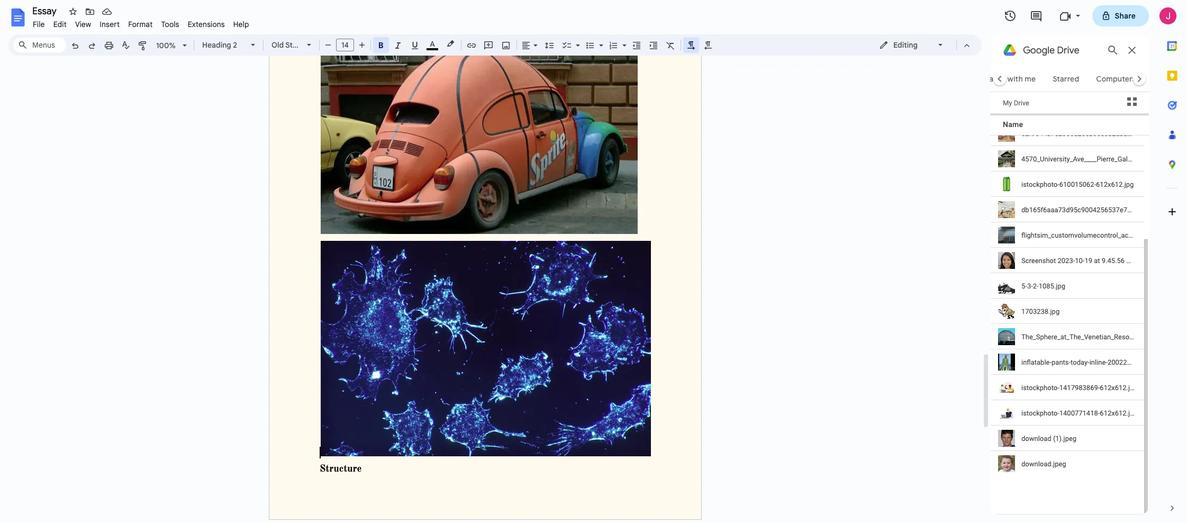 Task type: locate. For each thing, give the bounding box(es) containing it.
old standard tt
[[272, 40, 328, 50]]

help menu item
[[229, 18, 253, 31]]

help
[[233, 20, 249, 29]]

share button
[[1093, 5, 1150, 26]]

standard
[[286, 40, 318, 50]]

edit menu item
[[49, 18, 71, 31]]

file
[[33, 20, 45, 29]]

Star checkbox
[[66, 4, 80, 19]]

menu bar containing file
[[29, 14, 253, 31]]

application
[[0, 0, 1188, 523]]

tab list inside menu bar banner
[[1158, 31, 1188, 494]]

tab list
[[1158, 31, 1188, 494]]

tools menu item
[[157, 18, 184, 31]]

Zoom text field
[[154, 38, 179, 53]]

application containing share
[[0, 0, 1188, 523]]

styles list. heading 2 selected. option
[[202, 38, 245, 52]]

Font size field
[[336, 39, 359, 52]]

menu bar banner
[[0, 0, 1188, 523]]

main toolbar
[[66, 0, 717, 301]]

editing
[[894, 40, 918, 50]]

tools
[[161, 20, 179, 29]]

view menu item
[[71, 18, 95, 31]]

Menus field
[[13, 38, 66, 52]]

extensions
[[188, 20, 225, 29]]

Font size text field
[[337, 39, 354, 51]]

insert
[[100, 20, 120, 29]]

mode and view toolbar
[[872, 34, 976, 56]]

Rename text field
[[29, 4, 62, 17]]

menu bar inside menu bar banner
[[29, 14, 253, 31]]

menu bar
[[29, 14, 253, 31]]

font list. old standard tt selected. option
[[272, 38, 328, 52]]



Task type: describe. For each thing, give the bounding box(es) containing it.
checklist menu image
[[574, 38, 580, 42]]

old
[[272, 40, 284, 50]]

file menu item
[[29, 18, 49, 31]]

view
[[75, 20, 91, 29]]

format menu item
[[124, 18, 157, 31]]

Zoom field
[[152, 38, 192, 53]]

line & paragraph spacing image
[[544, 38, 556, 52]]

text color image
[[427, 38, 439, 50]]

2
[[233, 40, 237, 50]]

bulleted list menu image
[[597, 38, 604, 42]]

insert menu item
[[95, 18, 124, 31]]

highlight color image
[[445, 38, 457, 50]]

editing button
[[872, 37, 952, 53]]

extensions menu item
[[184, 18, 229, 31]]

tt
[[319, 40, 328, 50]]

edit
[[53, 20, 67, 29]]

insert image image
[[500, 38, 512, 52]]

heading 2
[[202, 40, 237, 50]]

heading
[[202, 40, 231, 50]]

share
[[1116, 11, 1137, 21]]

numbered list menu image
[[620, 38, 627, 42]]

format
[[128, 20, 153, 29]]



Task type: vqa. For each thing, say whether or not it's contained in the screenshot.
New slide with layout icon
no



